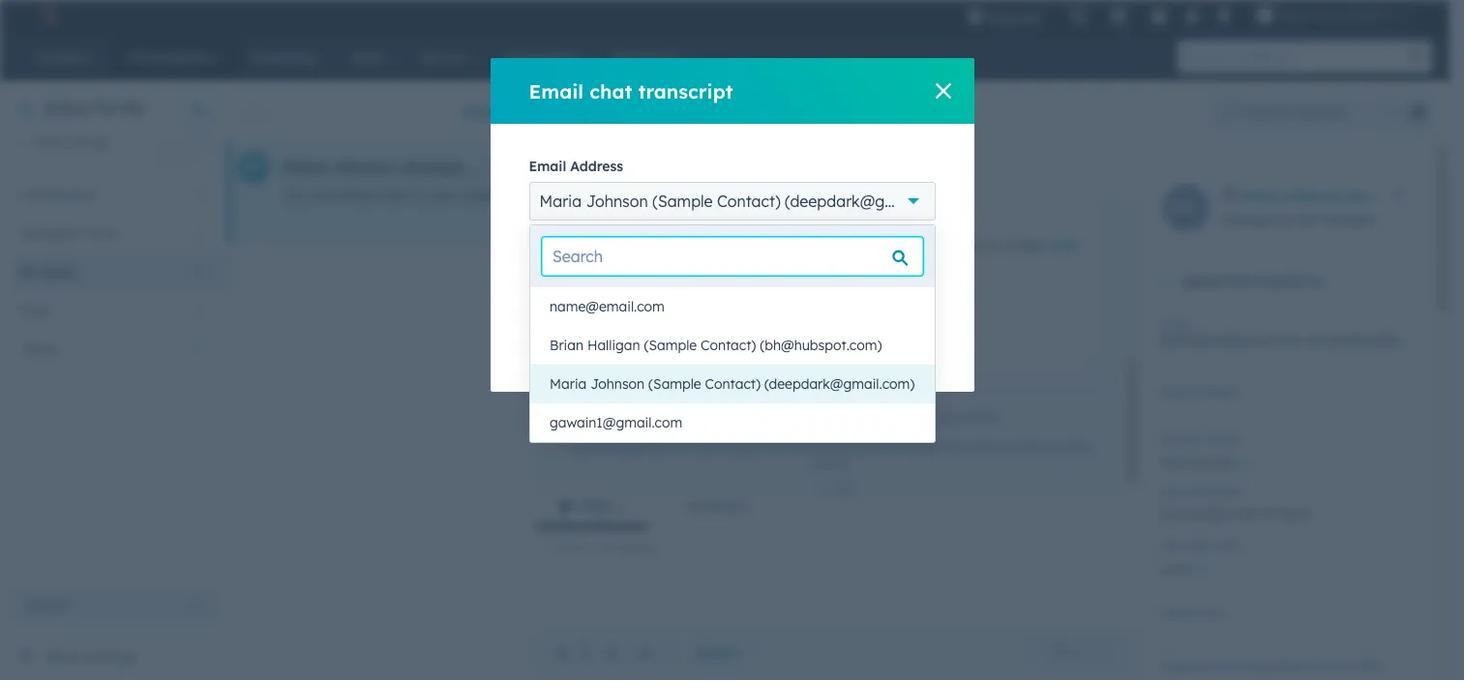 Task type: vqa. For each thing, say whether or not it's contained in the screenshot.
the Shop
no



Task type: locate. For each thing, give the bounding box(es) containing it.
go
[[919, 318, 938, 336]]

tara schultz down contact owner
[[1159, 454, 1236, 471]]

0 vertical spatial (deepdark@gmail.com)
[[785, 192, 957, 211]]

a right the emailed
[[766, 440, 773, 455]]

and
[[809, 318, 834, 336], [745, 379, 769, 397], [813, 440, 837, 458]]

1 horizontal spatial pm
[[981, 411, 998, 426]]

test
[[1204, 187, 1228, 204], [663, 237, 687, 254]]

list box
[[530, 287, 935, 442]]

tracking
[[888, 237, 940, 254], [615, 257, 672, 275]]

chat
[[19, 302, 50, 320], [977, 440, 1003, 455], [579, 497, 611, 515]]

1 vertical spatial hubspot
[[1319, 211, 1376, 228]]

27,
[[911, 411, 925, 426], [1046, 440, 1060, 455]]

1 vertical spatial inbox
[[43, 648, 80, 666]]

thread
[[770, 411, 806, 426]]

maria up the owner
[[593, 92, 637, 111]]

a up the name@email.com
[[651, 237, 659, 254]]

3 1 from the top
[[197, 302, 203, 320]]

(deepdark@gmail.com) up the try it out send a test chat from any page where the tracking code is installed.
[[785, 192, 957, 211]]

1:29 down the deepdark@gmail.com was emailed a chat transcript with the subject new chat on
[[809, 458, 830, 472]]

will
[[876, 156, 896, 173], [765, 187, 785, 204]]

to right go
[[942, 318, 956, 336]]

this left thread
[[747, 411, 767, 426]]

1 horizontal spatial tara
[[1159, 454, 1187, 471]]

any up maria johnson (sample contact) (deepdark@gmail.com) popup button
[[705, 156, 729, 173]]

get
[[1053, 237, 1077, 254]]

0 vertical spatial maria johnson (sample contact)
[[283, 158, 534, 177]]

1 vertical spatial a
[[651, 237, 659, 254]]

lead status
[[1159, 606, 1223, 620]]

now inside from now on, any chats on your website will appear here. choose what you'd like to do next:
[[652, 156, 678, 173]]

hubspot down maria johnson (sample contact) link
[[1319, 211, 1376, 228]]

more down automation.
[[856, 339, 891, 356]]

website up search search field
[[712, 187, 761, 204]]

will inside from now on, any chats on your website will appear here. choose what you'd like to do next:
[[876, 156, 896, 173]]

tara down contact
[[1159, 454, 1187, 471]]

1 horizontal spatial here.
[[950, 156, 981, 173]]

transcript inside send transcript button
[[590, 341, 656, 358]]

0 horizontal spatial salesperson
[[593, 114, 670, 132]]

0 horizontal spatial out
[[655, 217, 677, 234]]

maria johnson (sample contact) up connected
[[283, 158, 534, 177]]

next: up get
[[1061, 187, 1092, 204]]

1 horizontal spatial tracking
[[888, 237, 940, 254]]

what inside row
[[925, 187, 957, 204]]

upgrade image
[[967, 9, 984, 26]]

menu containing apoptosis studios 2
[[953, 0, 1426, 31]]

1 vertical spatial will
[[765, 187, 785, 204]]

0 vertical spatial oct
[[488, 160, 508, 174]]

2023 inside oct 27, 2023 1:29 pm
[[1063, 440, 1089, 455]]

1 1 from the top
[[197, 225, 203, 242]]

0 horizontal spatial on,
[[571, 187, 590, 204]]

on down created
[[772, 156, 788, 173]]

hubspot image
[[35, 4, 58, 27]]

chatflow right go
[[960, 318, 1019, 336]]

1 lead from the top
[[1159, 560, 1191, 578]]

the down you connected chat to your inbox. from now on, any chats on your website will appear here. choose what you'd like to do next:  try it out  send a test chat from any page where the tracki
[[864, 237, 884, 254]]

0 horizontal spatial page
[[785, 237, 818, 254]]

the inside the try it out send a test chat from any page where the tracking code is installed.
[[864, 237, 884, 254]]

brian halligan (sample contact) (bh@hubspot.com)
[[550, 337, 882, 354]]

you
[[283, 187, 306, 204], [661, 411, 681, 426]]

Last contacted text field
[[1159, 496, 1416, 527]]

0 vertical spatial it
[[1118, 187, 1127, 204]]

0 vertical spatial 2023
[[928, 411, 954, 426]]

legal basis for processing contact's data
[[1159, 659, 1384, 673]]

1 vertical spatial on,
[[571, 187, 590, 204]]

close image
[[935, 83, 951, 99]]

oct inside live chat from maria johnson (sample contact) with context you connected chat to your inbox.
from now on, any chats on your website will appear here. choose what you&#x27;d like to do next:

try it out 
send a test chat from any page where the tracking code is ins row
[[488, 160, 508, 174]]

menu item
[[1056, 0, 1060, 31]]

27, up subject
[[911, 411, 925, 426]]

caret image
[[1155, 279, 1167, 284]]

0 horizontal spatial try
[[615, 217, 637, 234]]

1 vertical spatial more
[[802, 501, 835, 519]]

transcript inside main content
[[804, 440, 856, 455]]

0 vertical spatial tara schultz button
[[550, 165, 675, 194]]

1 horizontal spatial for
[[1224, 659, 1240, 673]]

out
[[1131, 187, 1152, 204], [655, 217, 677, 234]]

2
[[1388, 8, 1395, 23]]

now down email address
[[541, 187, 567, 204]]

here. up the try it out send a test chat from any page where the tracking code is installed.
[[839, 187, 870, 204]]

tracki
[[1428, 187, 1464, 204]]

email for email address
[[529, 158, 566, 175]]

choose
[[985, 156, 1032, 173], [874, 187, 921, 204]]

email up the owner
[[529, 79, 584, 103]]

here. down 'close' icon
[[950, 156, 981, 173]]

email chat transcript dialog
[[490, 58, 974, 392]]

like inside from now on, any chats on your website will appear here. choose what you'd like to do next:
[[653, 176, 675, 194]]

choose inside row
[[874, 187, 921, 204]]

0 horizontal spatial oct
[[488, 160, 508, 174]]

0 vertical spatial pm
[[981, 411, 998, 426]]

contact
[[1159, 432, 1203, 446]]

0 vertical spatial tracking
[[888, 237, 940, 254]]

1 horizontal spatial tara schultz button
[[1159, 443, 1416, 475]]

inbox for me
[[45, 99, 146, 118]]

you're away
[[31, 134, 108, 151]]

and inside manage your chatflow manage your chat messaging and automation. go to chatflow
[[809, 318, 834, 336]]

(sample left tracki
[[1346, 187, 1402, 205]]

0 horizontal spatial tara
[[578, 170, 608, 188]]

help image
[[1151, 9, 1168, 26]]

learn
[[766, 501, 798, 519]]

where left tracki
[[1362, 187, 1400, 204]]

tara down the owner
[[578, 170, 608, 188]]

1 horizontal spatial like
[[999, 187, 1020, 204]]

0 vertical spatial appear
[[900, 156, 946, 173]]

0 vertical spatial website
[[824, 156, 873, 173]]

maria up salesperson @ hubspot
[[1241, 187, 1280, 205]]

0 vertical spatial schultz
[[612, 170, 662, 188]]

2 1 from the top
[[197, 264, 203, 281]]

pm down yourself
[[833, 458, 850, 472]]

salesperson left @
[[1221, 211, 1298, 228]]

hubspot link
[[23, 4, 73, 27]]

tracking up the name@email.com
[[615, 257, 672, 275]]

any
[[705, 156, 729, 173], [594, 187, 618, 204], [1298, 187, 1322, 204], [757, 237, 781, 254]]

choose up installed.
[[985, 156, 1032, 173]]

johnson inside maria johnson (sample contact) (deepdark@gmail.com) button
[[590, 375, 645, 393]]

to inside manage your chatflow manage your chat messaging and automation. go to chatflow
[[942, 318, 956, 336]]

chats inside from now on, any chats on your website will appear here. choose what you'd like to do next:
[[733, 156, 768, 173]]

me
[[98, 225, 118, 242]]

you for you connected chat to your inbox. from now on, any chats on your website will appear here. choose what you'd like to do next:  try it out  send a test chat from any page where the tracki
[[283, 187, 306, 204]]

0 vertical spatial here.
[[950, 156, 981, 173]]

1 horizontal spatial maria johnson (sample contact)
[[1241, 187, 1464, 205]]

chat right new
[[977, 440, 1003, 455]]

1 horizontal spatial website
[[824, 156, 873, 173]]

contact owner
[[1159, 432, 1239, 446]]

maria up connected
[[283, 158, 327, 177]]

hubspot right at
[[691, 114, 748, 132]]

contact)
[[778, 92, 844, 111], [468, 158, 534, 177], [1406, 187, 1464, 205], [717, 192, 781, 211], [701, 337, 756, 354], [705, 375, 761, 393]]

1 horizontal spatial you
[[661, 411, 681, 426]]

test up salesperson @ hubspot
[[1204, 187, 1228, 204]]

email down caret image
[[1159, 317, 1190, 332]]

notifications image
[[1216, 9, 1233, 26]]

search image
[[1409, 50, 1422, 64]]

0 vertical spatial test
[[1204, 187, 1228, 204]]

0 horizontal spatial pm
[[833, 458, 850, 472]]

(deepdark@gmail.com) up yourself
[[764, 375, 915, 393]]

owner
[[554, 147, 598, 165]]

try inside the try it out send a test chat from any page where the tracking code is installed.
[[615, 217, 637, 234]]

1 vertical spatial for
[[1224, 659, 1240, 673]]

0 horizontal spatial from
[[504, 187, 537, 204]]

what
[[1036, 156, 1068, 173], [925, 187, 957, 204]]

1 vertical spatial it
[[641, 217, 651, 234]]

send inside group
[[1050, 645, 1078, 660]]

2 vertical spatial transcript
[[804, 440, 856, 455]]

chat up brian halligan (sample contact) (bh@hubspot.com)
[[704, 318, 732, 336]]

you inside row
[[283, 187, 306, 204]]

page inside the try it out send a test chat from any page where the tracking code is installed.
[[785, 237, 818, 254]]

chat up more
[[19, 302, 50, 320]]

subject
[[907, 440, 946, 455]]

pm up oct 27, 2023 1:29 pm
[[981, 411, 998, 426]]

chat right connected
[[381, 187, 409, 204]]

0 vertical spatial inbox
[[45, 99, 91, 118]]

1 horizontal spatial 1:29
[[957, 411, 978, 426]]

1 horizontal spatial chatflow
[[960, 318, 1019, 336]]

pm inside oct 27, 2023 1:29 pm
[[833, 458, 850, 472]]

you'd inside from now on, any chats on your website will appear here. choose what you'd like to do next:
[[615, 176, 650, 194]]

(deepdark@gmail.com) inside maria johnson (sample contact) (deepdark@gmail.com) button
[[764, 375, 915, 393]]

1 vertical spatial 27,
[[1046, 440, 1060, 455]]

you left connected
[[283, 187, 306, 204]]

appear up you connected chat to your inbox. from now on, any chats on your website will appear here. choose what you'd like to do next:  try it out  send a test chat from any page where the tracki
[[900, 156, 946, 173]]

of
[[807, 379, 820, 397]]

next:
[[716, 176, 747, 194], [1061, 187, 1092, 204]]

0 horizontal spatial like
[[653, 176, 675, 194]]

hubspot
[[691, 114, 748, 132], [1319, 211, 1376, 228]]

on right new
[[1006, 440, 1020, 455]]

tara schultz button up the last contacted text field
[[1159, 443, 1416, 475]]

it inside the try it out send a test chat from any page where the tracking code is installed.
[[641, 217, 651, 234]]

maria down 'brian'
[[550, 375, 587, 393]]

0 vertical spatial you
[[283, 187, 306, 204]]

0 horizontal spatial where
[[822, 237, 860, 254]]

halligan
[[587, 337, 640, 354]]

(sample up search search field
[[652, 192, 713, 211]]

0 vertical spatial choose
[[985, 156, 1032, 173]]

0 horizontal spatial you'd
[[615, 176, 650, 194]]

do
[[695, 176, 712, 194], [1041, 187, 1057, 204]]

1 vertical spatial page
[[785, 237, 818, 254]]

0 vertical spatial what
[[1036, 156, 1068, 173]]

1 vertical spatial choose
[[874, 187, 921, 204]]

0 vertical spatial now
[[652, 156, 678, 173]]

email right 19
[[529, 158, 566, 175]]

1 vertical spatial maria johnson (sample contact) (deepdark@gmail.com)
[[550, 375, 915, 393]]

27, inside oct 27, 2023 1:29 pm
[[1046, 440, 1060, 455]]

transcript up at
[[638, 79, 733, 103]]

to inside from now on, any chats on your website will appear here. choose what you'd like to do next:
[[678, 176, 692, 194]]

0 horizontal spatial website
[[712, 187, 761, 204]]

(sample inside maria johnson (sample contact) salesperson at hubspot • created 11 days ago
[[711, 92, 774, 111]]

1 horizontal spatial you'd
[[960, 187, 995, 204]]

oct inside oct 27, 2023 1:29 pm
[[1023, 440, 1043, 455]]

this inside dropdown button
[[1227, 273, 1252, 290]]

email chat transcript
[[529, 79, 733, 103]]

was
[[694, 440, 716, 455]]

main content
[[227, 0, 1464, 680]]

Search search field
[[542, 237, 923, 276]]

0 horizontal spatial chats
[[621, 187, 656, 204]]

chats down address on the top of page
[[621, 187, 656, 204]]

you up team
[[661, 411, 681, 426]]

from up salesperson @ hubspot
[[1264, 187, 1294, 204]]

lifecycle
[[1159, 538, 1207, 553]]

1 vertical spatial where
[[822, 237, 860, 254]]

send inside row
[[1156, 187, 1188, 204]]

a inside the try it out send a test chat from any page where the tracking code is installed.
[[651, 237, 659, 254]]

0 vertical spatial where
[[1362, 187, 1400, 204]]

and left style
[[745, 379, 769, 397]]

0 vertical spatial this
[[1227, 273, 1252, 290]]

1 horizontal spatial salesperson
[[1221, 211, 1298, 228]]

where inside live chat from maria johnson (sample contact) with context you connected chat to your inbox.
from now on, any chats on your website will appear here. choose what you&#x27;d like to do next:

try it out 
send a test chat from any page where the tracking code is ins row
[[1362, 187, 1400, 204]]

1 horizontal spatial chats
[[733, 156, 768, 173]]

like
[[653, 176, 675, 194], [999, 187, 1020, 204]]

you'd up the is
[[960, 187, 995, 204]]

johnson up connected
[[331, 158, 396, 177]]

away
[[74, 134, 108, 151]]

0 vertical spatial for
[[96, 99, 118, 118]]

send transcript button
[[529, 330, 680, 369]]

tracking inside the try it out send a test chat from any page where the tracking code is installed.
[[888, 237, 940, 254]]

1 vertical spatial tara
[[1159, 454, 1187, 471]]

3 manage from the top
[[615, 440, 668, 458]]

send inside the try it out send a test chat from any page where the tracking code is installed.
[[615, 237, 647, 254]]

1 vertical spatial email
[[529, 158, 566, 175]]

0 vertical spatial email
[[529, 79, 584, 103]]

1 horizontal spatial this
[[1227, 273, 1252, 290]]

gawain1@gmail.com button
[[530, 404, 935, 442]]

cancel
[[715, 341, 761, 358]]

for right basis
[[1224, 659, 1240, 673]]

do inside row
[[1041, 187, 1057, 204]]

schultz
[[612, 170, 662, 188], [1191, 454, 1236, 471]]

oct for oct 19
[[488, 160, 508, 174]]

2 lead from the top
[[1159, 606, 1187, 620]]

maria down email address
[[539, 192, 582, 211]]

from inside from now on, any chats on your website will appear here. choose what you'd like to do next:
[[615, 156, 648, 173]]

0 vertical spatial 27,
[[911, 411, 925, 426]]

october 27
[[800, 382, 860, 397]]

from right the owner
[[615, 156, 648, 173]]

0 vertical spatial tara
[[578, 170, 608, 188]]

2 vertical spatial oct
[[1023, 440, 1043, 455]]

0 horizontal spatial tara schultz button
[[550, 165, 675, 194]]

0 horizontal spatial maria johnson (sample contact)
[[283, 158, 534, 177]]

on
[[772, 156, 788, 173], [660, 187, 676, 204], [871, 411, 885, 426], [1006, 440, 1020, 455]]

where inside the try it out send a test chat from any page where the tracking code is installed.
[[822, 237, 860, 254]]

oct down widget.
[[888, 411, 907, 426]]

tara schultz image
[[1256, 7, 1274, 24]]

1 horizontal spatial page
[[1325, 187, 1358, 204]]

and down you reassigned this thread to yourself on oct 27, 2023 1:29 pm
[[813, 440, 837, 458]]

menu
[[953, 0, 1426, 31]]

address
[[570, 158, 623, 175]]

0 horizontal spatial tracking
[[615, 257, 672, 275]]

1:29 up new
[[957, 411, 978, 426]]

choose inside from now on, any chats on your website will appear here. choose what you'd like to do next:
[[985, 156, 1032, 173]]

oct left 19
[[488, 160, 508, 174]]

1 horizontal spatial choose
[[985, 156, 1032, 173]]

will up you connected chat to your inbox. from now on, any chats on your website will appear here. choose what you'd like to do next:  try it out  send a test chat from any page where the tracki
[[876, 156, 896, 173]]

inbox up you're away
[[45, 99, 91, 118]]

settings link
[[1180, 5, 1204, 26]]

1 vertical spatial oct
[[888, 411, 907, 426]]

johnson up @
[[1284, 187, 1342, 205]]

0 horizontal spatial do
[[695, 176, 712, 194]]

1:29
[[957, 411, 978, 426], [809, 458, 830, 472]]

(sample up • on the right top of page
[[711, 92, 774, 111]]

maria johnson (sample contact) (deepdark@gmail.com) down cancel button
[[550, 375, 915, 393]]

about this contact button
[[1140, 255, 1416, 308]]

you'd down address on the top of page
[[615, 176, 650, 194]]

inbox left settings
[[43, 648, 80, 666]]

chat up the owner
[[589, 79, 632, 103]]

chats up maria johnson (sample contact) (deepdark@gmail.com) popup button
[[733, 156, 768, 173]]

1 vertical spatial 1:29
[[809, 458, 830, 472]]

inbox
[[45, 99, 91, 118], [43, 648, 80, 666]]

1 vertical spatial out
[[655, 217, 677, 234]]

actions
[[28, 598, 68, 613]]

send group
[[1034, 638, 1123, 669]]

manage your chatflow manage your chat messaging and automation. go to chatflow
[[615, 298, 1019, 336]]

2 vertical spatial email
[[1159, 317, 1190, 332]]

email inside email deepdark@gmail.com, emailmaria@hubspot.com
[[1159, 317, 1190, 332]]

maria johnson (sample contact) up @
[[1241, 187, 1464, 205]]

do inside from now on, any chats on your website will appear here. choose what you'd like to do next:
[[695, 176, 712, 194]]

assigned to me
[[19, 225, 118, 242]]

lead inside popup button
[[1159, 560, 1191, 578]]

group
[[1363, 96, 1434, 127]]

1 for open
[[197, 264, 203, 281]]

1 vertical spatial tara schultz
[[1159, 454, 1236, 471]]

from inside row
[[1264, 187, 1294, 204]]

emailed
[[719, 440, 762, 455]]

transcript down you reassigned this thread to yourself on oct 27, 2023 1:29 pm
[[804, 440, 856, 455]]

1 vertical spatial lead
[[1159, 606, 1187, 620]]

2 horizontal spatial chat
[[977, 440, 1003, 455]]

1 vertical spatial 1
[[197, 264, 203, 281]]

tara schultz button down at
[[550, 165, 675, 194]]

maria inside maria johnson (sample contact) salesperson at hubspot • created 11 days ago
[[593, 92, 637, 111]]

lead left the status
[[1159, 606, 1187, 620]]

1 horizontal spatial from
[[615, 156, 648, 173]]

manage for manage your chatflow manage your chat messaging and automation. go to chatflow
[[615, 298, 670, 315]]

maria inside row
[[283, 158, 327, 177]]

27, right new
[[1046, 440, 1060, 455]]

comment button
[[661, 487, 772, 529]]

appear
[[900, 156, 946, 173], [789, 187, 835, 204]]

you connected chat to your inbox. from now on, any chats on your website will appear here. choose what you'd like to do next:  try it out  send a test chat from any page where the tracki
[[283, 187, 1464, 204]]

lead down the lifecycle
[[1159, 560, 1191, 578]]

manage for manage team member access and availability.
[[615, 440, 668, 458]]

website up you connected chat to your inbox. from now on, any chats on your website will appear here. choose what you'd like to do next:  try it out  send a test chat from any page where the tracki
[[824, 156, 873, 173]]

tara schultz button for owner
[[550, 165, 675, 194]]

appear inside row
[[789, 187, 835, 204]]

1 vertical spatial chat
[[977, 440, 1003, 455]]

johnson down address on the top of page
[[586, 192, 648, 211]]

calling icon button
[[1062, 3, 1095, 28]]

chat inside button
[[579, 497, 611, 515]]

close conversation
[[1244, 104, 1347, 119]]

0 vertical spatial 1
[[197, 225, 203, 242]]

a up about
[[1192, 187, 1200, 204]]

this right about
[[1227, 273, 1252, 290]]

(sample inside popup button
[[652, 192, 713, 211]]

0 horizontal spatial hubspot
[[691, 114, 748, 132]]

test inside the try it out send a test chat from any page where the tracking code is installed.
[[663, 237, 687, 254]]

code up name@email.com button in the top of the page
[[676, 257, 709, 275]]

calling icon image
[[1070, 8, 1087, 25]]

1 manage from the top
[[615, 298, 670, 315]]

here. inside live chat from maria johnson (sample contact) with context you connected chat to your inbox.
from now on, any chats on your website will appear here. choose what you&#x27;d like to do next:

try it out 
send a test chat from any page where the tracking code is ins row
[[839, 187, 870, 204]]

0 horizontal spatial a
[[651, 237, 659, 254]]

(sample
[[711, 92, 774, 111], [400, 158, 463, 177], [1346, 187, 1402, 205], [652, 192, 713, 211], [644, 337, 697, 354], [648, 375, 701, 393]]

on up the with
[[871, 411, 885, 426]]

schultz down "owner"
[[1191, 454, 1236, 471]]

1 vertical spatial (deepdark@gmail.com)
[[764, 375, 915, 393]]

johnson
[[642, 92, 706, 111], [331, 158, 396, 177], [1284, 187, 1342, 205], [586, 192, 648, 211], [590, 375, 645, 393]]

about
[[1182, 273, 1223, 290]]

inbox for inbox for me
[[45, 99, 91, 118]]

actions button
[[12, 590, 215, 621]]

hubspot inside maria johnson (sample contact) salesperson at hubspot • created 11 days ago
[[691, 114, 748, 132]]

chat inside manage your chatflow manage your chat messaging and automation. go to chatflow
[[704, 318, 732, 336]]

tara schultz down the owner
[[578, 170, 662, 188]]

more right learn
[[802, 501, 835, 519]]

to left me on the top of the page
[[81, 225, 94, 242]]

0 horizontal spatial 1:29
[[809, 458, 830, 472]]

(sample up the inbox.
[[400, 158, 463, 177]]

chat inside the try it out send a test chat from any page where the tracking code is installed.
[[691, 237, 719, 254]]

2023
[[928, 411, 954, 426], [1063, 440, 1089, 455]]

more
[[856, 339, 891, 356], [802, 501, 835, 519]]

1 horizontal spatial 2023
[[1063, 440, 1089, 455]]

any down maria johnson (sample contact) (deepdark@gmail.com) popup button
[[757, 237, 781, 254]]

chat up the subject text box
[[691, 237, 719, 254]]

chat inside email chat transcript dialog
[[589, 79, 632, 103]]

salesperson
[[593, 114, 670, 132], [1221, 211, 1298, 228]]

inbox settings link
[[43, 645, 136, 669]]

0 horizontal spatial now
[[541, 187, 567, 204]]

will up the try it out send a test chat from any page where the tracking code is installed.
[[765, 187, 785, 204]]

your
[[791, 156, 820, 173], [430, 187, 458, 204], [680, 187, 709, 204], [674, 298, 705, 315], [671, 318, 700, 336], [823, 379, 852, 397]]

maria johnson (sample contact) (deepdark@gmail.com) up search search field
[[539, 192, 957, 211]]

1 vertical spatial you
[[661, 411, 681, 426]]

phone
[[1159, 385, 1193, 400]]



Task type: describe. For each thing, give the bounding box(es) containing it.
1 vertical spatial salesperson
[[1221, 211, 1298, 228]]

subject
[[529, 243, 579, 260]]

0 horizontal spatial tara schultz
[[578, 170, 662, 188]]

Subject text field
[[529, 267, 935, 306]]

last contacted
[[1159, 485, 1241, 499]]

maria inside button
[[550, 375, 587, 393]]

0 horizontal spatial for
[[96, 99, 118, 118]]

me
[[123, 99, 146, 118]]

deepdark@gmail.com
[[570, 440, 691, 455]]

send transcript
[[553, 341, 656, 358]]

maria johnson (sample contact) (deepdark@gmail.com) inside button
[[550, 375, 915, 393]]

page inside row
[[1325, 187, 1358, 204]]

from now on, any chats on your website will appear here. choose what you'd like to do next:
[[615, 156, 1068, 194]]

the inside row
[[1404, 187, 1425, 204]]

try it out send a test chat from any page where the tracking code is installed.
[[615, 217, 1053, 254]]

inbox for inbox settings
[[43, 648, 80, 666]]

studios
[[1341, 8, 1385, 23]]

2 vertical spatial and
[[813, 440, 837, 458]]

deepdark@gmail.com,
[[1159, 332, 1304, 349]]

apoptosis studios 2
[[1278, 8, 1395, 23]]

it inside row
[[1118, 187, 1127, 204]]

0 horizontal spatial this
[[747, 411, 767, 426]]

connected
[[310, 187, 377, 204]]

processing
[[1243, 659, 1302, 673]]

on inside from now on, any chats on your website will appear here. choose what you'd like to do next:
[[772, 156, 788, 173]]

Search HubSpot search field
[[1178, 41, 1415, 74]]

tara schultz button for contact owner
[[1159, 443, 1416, 475]]

see more button
[[807, 336, 891, 361]]

what inside from now on, any chats on your website will appear here. choose what you'd like to do next:
[[1036, 156, 1068, 173]]

salesperson @ hubspot
[[1221, 211, 1376, 228]]

contact) inside popup button
[[717, 192, 781, 211]]

email deepdark@gmail.com, emailmaria@hubspot.com
[[1159, 317, 1464, 349]]

see more
[[827, 339, 891, 356]]

Phone number text field
[[1159, 382, 1416, 421]]

data
[[1358, 659, 1384, 673]]

oldest
[[461, 103, 504, 120]]

next: inside row
[[1061, 187, 1092, 204]]

or
[[747, 501, 763, 519]]

@
[[1302, 211, 1315, 228]]

1 vertical spatial chatflow
[[960, 318, 1019, 336]]

all
[[19, 264, 37, 281]]

inbox settings
[[43, 648, 136, 666]]

1 horizontal spatial oct
[[888, 411, 907, 426]]

legal
[[1159, 659, 1189, 673]]

access
[[766, 440, 809, 458]]

1:29 inside oct 27, 2023 1:29 pm
[[809, 458, 830, 472]]

0
[[195, 186, 203, 204]]

open
[[41, 264, 74, 281]]

website inside row
[[712, 187, 761, 204]]

maria johnson (sample contact) (deepdark@gmail.com) button
[[529, 182, 957, 221]]

name@email.com button
[[530, 287, 935, 326]]

maria johnson (sample contact) (deepdark@gmail.com) inside popup button
[[539, 192, 957, 211]]

unassigned
[[19, 186, 95, 204]]

from inside row
[[504, 187, 537, 204]]

like inside row
[[999, 187, 1020, 204]]

0 vertical spatial 1:29
[[957, 411, 978, 426]]

oldest button
[[448, 92, 530, 131]]

chat up salesperson @ hubspot
[[1232, 187, 1260, 204]]

you reassigned this thread to yourself on oct 27, 2023 1:29 pm
[[661, 411, 998, 426]]

27
[[847, 382, 860, 397]]

on, inside live chat from maria johnson (sample contact) with context you connected chat to your inbox.
from now on, any chats on your website will appear here. choose what you&#x27;d like to do next:

try it out 
send a test chat from any page where the tracking code is ins row
[[571, 187, 590, 204]]

you'd inside live chat from maria johnson (sample contact) with context you connected chat to your inbox.
from now on, any chats on your website will appear here. choose what you&#x27;d like to do next:

try it out 
send a test chat from any page where the tracking code is ins row
[[960, 187, 995, 204]]

a inside live chat from maria johnson (sample contact) with context you connected chat to your inbox.
from now on, any chats on your website will appear here. choose what you&#x27;d like to do next:

try it out 
send a test chat from any page where the tracking code is ins row
[[1192, 187, 1200, 204]]

0 horizontal spatial chatflow
[[709, 298, 768, 315]]

automation.
[[838, 318, 915, 336]]

1 vertical spatial and
[[745, 379, 769, 397]]

created
[[769, 114, 820, 132]]

more inside see more button
[[856, 339, 891, 356]]

settings image
[[1183, 8, 1201, 26]]

inbox.
[[462, 187, 500, 204]]

you for you reassigned this thread to yourself on oct 27, 2023 1:29 pm
[[661, 411, 681, 426]]

now inside row
[[541, 187, 567, 204]]

to right thread
[[810, 411, 821, 426]]

widget.
[[888, 379, 934, 397]]

stage
[[1210, 538, 1241, 553]]

johnson inside maria johnson (sample contact) salesperson at hubspot • created 11 days ago
[[642, 92, 706, 111]]

see
[[827, 339, 852, 356]]

the right the with
[[886, 440, 903, 455]]

lead for lead status
[[1159, 606, 1187, 620]]

insert
[[695, 644, 737, 662]]

you're
[[31, 134, 70, 151]]

assigned
[[19, 225, 77, 242]]

apoptosis studios 2 button
[[1245, 0, 1424, 31]]

color
[[710, 379, 741, 397]]

get tracking code link
[[615, 237, 1077, 275]]

apoptosis
[[1278, 8, 1337, 23]]

search button
[[1399, 41, 1432, 74]]

chat up yourself
[[856, 379, 884, 397]]

about
[[839, 501, 877, 519]]

maria inside popup button
[[539, 192, 582, 211]]

more
[[23, 341, 55, 358]]

or learn more about
[[743, 501, 880, 519]]

lead for lead
[[1159, 560, 1191, 578]]

johnson inside maria johnson (sample contact) (deepdark@gmail.com) popup button
[[586, 192, 648, 211]]

maria johnson (sample contact) salesperson at hubspot • created 11 days ago
[[593, 92, 899, 132]]

october
[[800, 382, 844, 397]]

website inside from now on, any chats on your website will appear here. choose what you'd like to do next:
[[824, 156, 873, 173]]

(sample left color at bottom
[[648, 375, 701, 393]]

installed.
[[993, 237, 1049, 254]]

reassigned
[[685, 411, 744, 426]]

1 horizontal spatial tara schultz
[[1159, 454, 1236, 471]]

customize
[[615, 379, 681, 397]]

chats inside row
[[621, 187, 656, 204]]

try inside row
[[1096, 187, 1115, 204]]

the left color at bottom
[[685, 379, 706, 397]]

send inside email chat transcript dialog
[[553, 341, 586, 358]]

1 vertical spatial schultz
[[1191, 454, 1236, 471]]

code inside get tracking code
[[676, 257, 709, 275]]

(bh@hubspot.com)
[[760, 337, 882, 354]]

maria johnson (sample contact) inside row
[[283, 158, 534, 177]]

ago
[[874, 114, 899, 132]]

marketplaces image
[[1110, 9, 1128, 26]]

any down address on the top of page
[[594, 187, 618, 204]]

tracking inside get tracking code
[[615, 257, 672, 275]]

(deepdark@gmail.com) inside maria johnson (sample contact) (deepdark@gmail.com) popup button
[[785, 192, 957, 211]]

from inside the try it out send a test chat from any page where the tracking code is installed.
[[723, 237, 754, 254]]

for inside main content
[[1224, 659, 1240, 673]]

johnson inside live chat from maria johnson (sample contact) with context you connected chat to your inbox.
from now on, any chats on your website will appear here. choose what you&#x27;d like to do next:

try it out 
send a test chat from any page where the tracking code is ins row
[[331, 158, 396, 177]]

help button
[[1143, 0, 1176, 31]]

team
[[671, 440, 705, 458]]

contact) inside row
[[468, 158, 534, 177]]

name@email.com
[[550, 298, 665, 315]]

email for email chat transcript
[[529, 79, 584, 103]]

oct for oct 27, 2023 1:29 pm
[[1023, 440, 1043, 455]]

main content containing maria johnson (sample contact)
[[227, 0, 1464, 680]]

any inside from now on, any chats on your website will appear here. choose what you'd like to do next:
[[705, 156, 729, 173]]

style
[[773, 379, 803, 397]]

maria johnson (sample contact) (deepdark@gmail.com) button
[[530, 365, 935, 404]]

to up installed.
[[1024, 187, 1037, 204]]

get tracking code
[[615, 237, 1077, 275]]

1 for to
[[197, 225, 203, 242]]

code inside the try it out send a test chat from any page where the tracking code is installed.
[[944, 237, 975, 254]]

email address
[[529, 158, 623, 175]]

19
[[511, 160, 523, 174]]

any inside the try it out send a test chat from any page where the tracking code is installed.
[[757, 237, 781, 254]]

0 vertical spatial chat
[[19, 302, 50, 320]]

1 horizontal spatial hubspot
[[1319, 211, 1376, 228]]

maria johnson (sample contact) link
[[1241, 184, 1464, 208]]

any up @
[[1298, 187, 1322, 204]]

deepdark@gmail.com was emailed a chat transcript with the subject new chat on
[[570, 440, 1023, 455]]

contact) inside maria johnson (sample contact) salesperson at hubspot • created 11 days ago
[[778, 92, 844, 111]]

0 vertical spatial transcript
[[638, 79, 733, 103]]

chat down thread
[[776, 440, 800, 455]]

manage team member access and availability.
[[615, 440, 917, 458]]

(sample inside row
[[400, 158, 463, 177]]

out inside the try it out send a test chat from any page where the tracking code is installed.
[[655, 217, 677, 234]]

appear inside from now on, any chats on your website will appear here. choose what you'd like to do next:
[[900, 156, 946, 173]]

contact's
[[1305, 659, 1355, 673]]

•
[[756, 114, 761, 132]]

1 vertical spatial maria johnson (sample contact)
[[1241, 187, 1464, 205]]

on inside row
[[660, 187, 676, 204]]

2 manage from the top
[[615, 318, 668, 336]]

with
[[860, 440, 883, 455]]

member
[[708, 440, 762, 458]]

to left the inbox.
[[413, 187, 426, 204]]

test inside row
[[1204, 187, 1228, 204]]

chat button
[[535, 487, 650, 529]]

next: inside from now on, any chats on your website will appear here. choose what you'd like to do next:
[[716, 176, 747, 194]]

insert button
[[683, 634, 763, 673]]

basis
[[1192, 659, 1221, 673]]

johnson inside maria johnson (sample contact) link
[[1284, 187, 1342, 205]]

list box containing name@email.com
[[530, 287, 935, 442]]

messaging
[[736, 318, 805, 336]]

on, inside from now on, any chats on your website will appear here. choose what you'd like to do next:
[[682, 156, 702, 173]]

brian
[[550, 337, 584, 354]]

marketplaces button
[[1099, 0, 1139, 31]]

will inside row
[[765, 187, 785, 204]]

your inside from now on, any chats on your website will appear here. choose what you'd like to do next:
[[791, 156, 820, 173]]

out inside row
[[1131, 187, 1152, 204]]

owner
[[1206, 432, 1239, 446]]

cancel button
[[691, 330, 785, 369]]

comment
[[685, 497, 748, 515]]

send button
[[1034, 638, 1094, 669]]

0 horizontal spatial schultz
[[612, 170, 662, 188]]

new
[[949, 440, 974, 455]]

1 horizontal spatial a
[[766, 440, 773, 455]]

(sample up customize
[[644, 337, 697, 354]]

yourself
[[824, 411, 868, 426]]

live chat from maria johnson (sample contact) with context you connected chat to your inbox.
from now on, any chats on your website will appear here. choose what you&#x27;d like to do next:

try it out 
send a test chat from any page where the tracking code is ins row
[[227, 141, 1464, 244]]

here. inside from now on, any chats on your website will appear here. choose what you'd like to do next:
[[950, 156, 981, 173]]

brian halligan (sample contact) (bh@hubspot.com) button
[[530, 326, 935, 365]]

salesperson inside maria johnson (sample contact) salesperson at hubspot • created 11 days ago
[[593, 114, 670, 132]]

availability.
[[841, 440, 913, 458]]

customize the color and style of your chat widget.
[[615, 379, 938, 397]]



